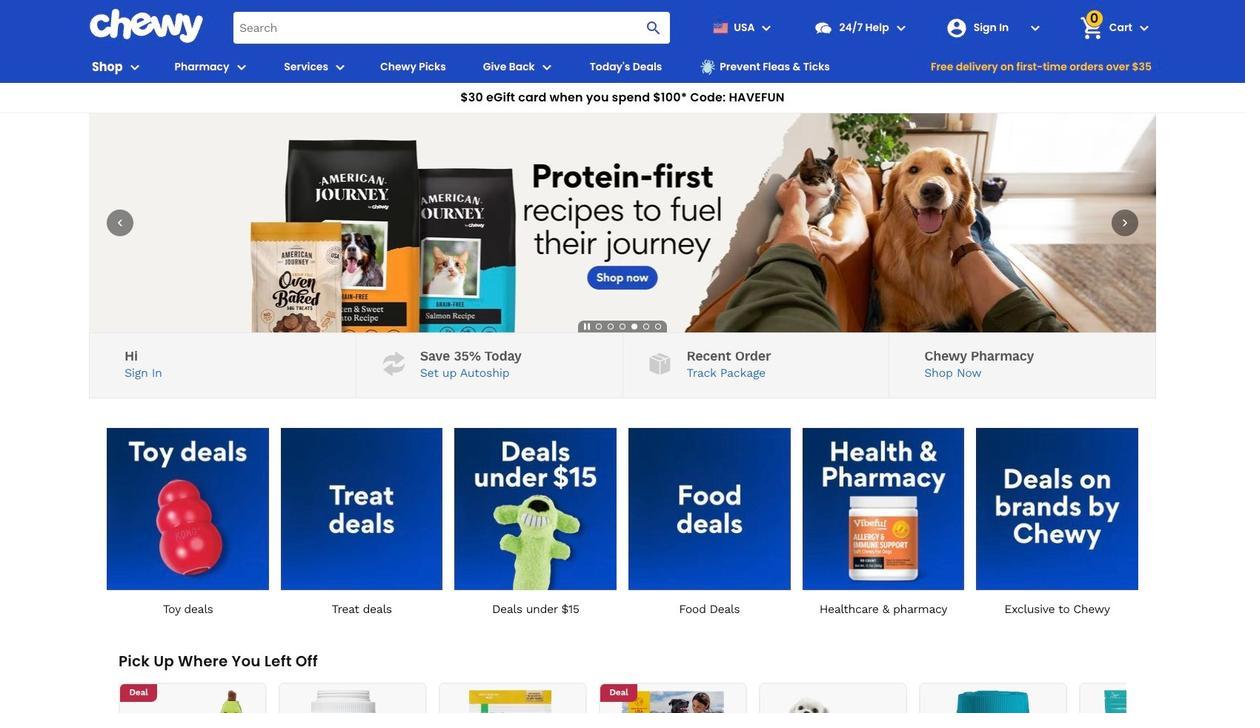 Task type: vqa. For each thing, say whether or not it's contained in the screenshot.
the Pharmacy menu icon
yes



Task type: describe. For each thing, give the bounding box(es) containing it.
pharmacy menu image
[[232, 58, 250, 76]]

site banner
[[0, 0, 1245, 113]]

1 / image from the left
[[379, 350, 408, 379]]

brecknell ms20s digital pet scale image
[[766, 690, 900, 714]]

change region menu image
[[758, 19, 776, 37]]

apoquel (oclacitinib chewable tablet) chewable for dogs, 16-mg, 90 tablets image
[[927, 690, 1060, 714]]

2 menu image from the left
[[331, 58, 349, 76]]

zuke's mini naturals peanut butter & oats recipe training dog treats, 1-lb bag image
[[606, 690, 740, 714]]

help menu image
[[892, 19, 910, 37]]

chewy support image
[[814, 18, 833, 37]]

choose slide to display. group
[[593, 321, 664, 333]]

submit search image
[[645, 19, 663, 37]]

1 menu image from the left
[[126, 58, 144, 76]]

virbac c.e.t. veggiedent fr3sh dental chews for x-small dogs, 90 count image
[[1087, 690, 1220, 714]]

ultimate pet nutrition nutra bites freeze-dried raw chicken liver dog treats, 4-oz bag image
[[446, 690, 580, 714]]

protein-first recipes to fuel their journey. shop american journey by chewy now. image
[[89, 113, 1156, 333]]

cart menu image
[[1136, 19, 1153, 37]]

deals on brands by chewy image
[[976, 428, 1138, 590]]



Task type: locate. For each thing, give the bounding box(es) containing it.
Product search field
[[233, 12, 670, 44]]

/ image
[[379, 350, 408, 379], [646, 350, 675, 379]]

2 / image from the left
[[646, 350, 675, 379]]

items image
[[1078, 15, 1105, 41]]

menu image
[[126, 58, 144, 76], [331, 58, 349, 76]]

list
[[119, 683, 1227, 714]]

0 horizontal spatial / image
[[379, 350, 408, 379]]

Search text field
[[233, 12, 670, 44]]

give back menu image
[[538, 58, 556, 76]]

1 horizontal spatial menu image
[[331, 58, 349, 76]]

1 horizontal spatial / image
[[646, 350, 675, 379]]

0 horizontal spatial menu image
[[126, 58, 144, 76]]

chewy home image
[[89, 9, 204, 43]]

account menu image
[[1026, 19, 1044, 37]]

frisco guacamole hide & seek puzzle plush squeaky dog toy, small image
[[126, 690, 259, 714]]

furosemide (generic) tablets for dogs & cats, 12.5-mg, 1 tablet image
[[286, 690, 420, 714]]

deals on healthcare and pharmacy products image
[[802, 428, 964, 590]]

stop automatic slide show image
[[581, 321, 593, 333]]



